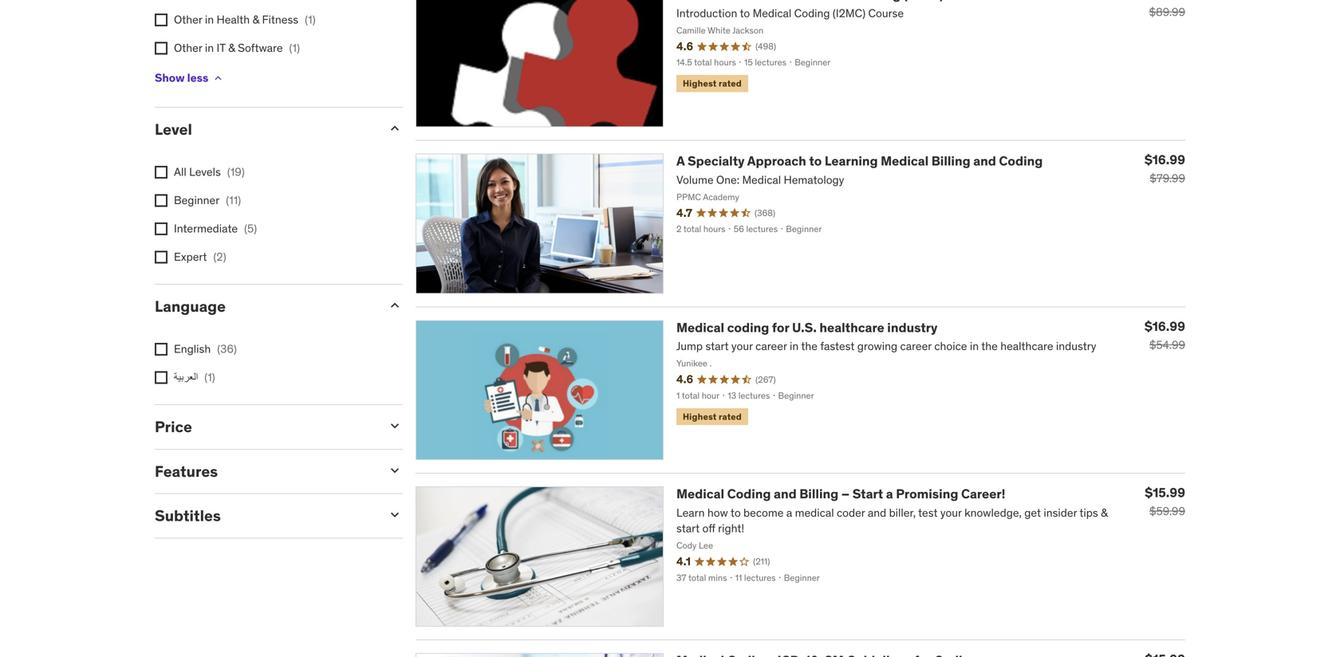 Task type: locate. For each thing, give the bounding box(es) containing it.
xsmall image for beginner
[[155, 194, 168, 207]]

& right health
[[252, 12, 259, 27]]

0 vertical spatial $16.99
[[1145, 152, 1186, 168]]

(1) down fitness
[[289, 41, 300, 55]]

other for other in health & fitness
[[174, 12, 202, 27]]

xsmall image
[[155, 13, 168, 26], [155, 166, 168, 179], [155, 194, 168, 207], [155, 371, 168, 384]]

medical coding and billing – start a promising career! link
[[677, 486, 1006, 502]]

a specialty approach to learning medical billing and coding
[[677, 153, 1043, 169]]

& for health
[[252, 12, 259, 27]]

other left health
[[174, 12, 202, 27]]

1 horizontal spatial (1)
[[289, 41, 300, 55]]

1 $16.99 from the top
[[1145, 152, 1186, 168]]

$16.99 for medical coding for u.s. healthcare industry
[[1145, 318, 1186, 335]]

xsmall image
[[155, 42, 168, 55], [212, 72, 224, 85], [155, 223, 168, 235], [155, 251, 168, 264], [155, 343, 168, 356]]

show less
[[155, 71, 208, 85]]

3 xsmall image from the top
[[155, 194, 168, 207]]

medical coding for u.s. healthcare industry link
[[677, 319, 938, 336]]

0 horizontal spatial coding
[[727, 486, 771, 502]]

& right it
[[228, 41, 235, 55]]

xsmall image right less
[[212, 72, 224, 85]]

$15.99
[[1145, 485, 1186, 501]]

$16.99
[[1145, 152, 1186, 168], [1145, 318, 1186, 335]]

language
[[155, 297, 226, 316]]

xsmall image left intermediate
[[155, 223, 168, 235]]

other up show less button
[[174, 41, 202, 55]]

show less button
[[155, 62, 224, 94]]

it
[[217, 41, 226, 55]]

2 in from the top
[[205, 41, 214, 55]]

small image for level
[[387, 120, 403, 136]]

xsmall image up show
[[155, 42, 168, 55]]

1 vertical spatial &
[[228, 41, 235, 55]]

1 horizontal spatial &
[[252, 12, 259, 27]]

1 vertical spatial $16.99
[[1145, 318, 1186, 335]]

1 small image from the top
[[387, 120, 403, 136]]

career!
[[961, 486, 1006, 502]]

1 vertical spatial (1)
[[289, 41, 300, 55]]

1 vertical spatial billing
[[800, 486, 839, 502]]

other in it & software (1)
[[174, 41, 300, 55]]

1 vertical spatial small image
[[387, 298, 403, 314]]

billing
[[932, 153, 971, 169], [800, 486, 839, 502]]

health
[[217, 12, 250, 27]]

small image for subtitles
[[387, 507, 403, 523]]

for
[[772, 319, 789, 336]]

1 vertical spatial in
[[205, 41, 214, 55]]

medical for medical coding for u.s. healthcare industry
[[677, 319, 724, 336]]

industry
[[887, 319, 938, 336]]

$16.99 for a specialty approach to learning medical billing and coding
[[1145, 152, 1186, 168]]

1 vertical spatial and
[[774, 486, 797, 502]]

english
[[174, 342, 211, 356]]

$79.99
[[1150, 171, 1186, 186]]

other
[[174, 12, 202, 27], [174, 41, 202, 55]]

small image
[[387, 120, 403, 136], [387, 298, 403, 314], [387, 463, 403, 479]]

xsmall image up show
[[155, 13, 168, 26]]

2 $16.99 from the top
[[1145, 318, 1186, 335]]

1 xsmall image from the top
[[155, 13, 168, 26]]

medical
[[881, 153, 929, 169], [677, 319, 724, 336], [677, 486, 724, 502]]

3 small image from the top
[[387, 463, 403, 479]]

in
[[205, 12, 214, 27], [205, 41, 214, 55]]

coding
[[727, 319, 769, 336]]

xsmall image for العربية
[[155, 371, 168, 384]]

0 vertical spatial small image
[[387, 418, 403, 434]]

(1) right العربية
[[204, 370, 215, 385]]

العربية
[[174, 370, 198, 385]]

price button
[[155, 417, 374, 437]]

2 small image from the top
[[387, 298, 403, 314]]

$16.99 up $79.99 at the right
[[1145, 152, 1186, 168]]

expert
[[174, 250, 207, 264]]

xsmall image for expert
[[155, 251, 168, 264]]

2 small image from the top
[[387, 507, 403, 523]]

in left health
[[205, 12, 214, 27]]

approach
[[747, 153, 806, 169]]

coding
[[999, 153, 1043, 169], [727, 486, 771, 502]]

0 vertical spatial other
[[174, 12, 202, 27]]

xsmall image left expert
[[155, 251, 168, 264]]

2 horizontal spatial (1)
[[305, 12, 316, 27]]

english (36)
[[174, 342, 237, 356]]

a
[[886, 486, 893, 502]]

&
[[252, 12, 259, 27], [228, 41, 235, 55]]

fitness
[[262, 12, 298, 27]]

small image
[[387, 418, 403, 434], [387, 507, 403, 523]]

xsmall image left العربية
[[155, 371, 168, 384]]

expert (2)
[[174, 250, 226, 264]]

(2)
[[213, 250, 226, 264]]

1 vertical spatial small image
[[387, 507, 403, 523]]

0 vertical spatial small image
[[387, 120, 403, 136]]

1 small image from the top
[[387, 418, 403, 434]]

level
[[155, 120, 192, 139]]

medical coding and billing – start a promising career!
[[677, 486, 1006, 502]]

1 in from the top
[[205, 12, 214, 27]]

(1)
[[305, 12, 316, 27], [289, 41, 300, 55], [204, 370, 215, 385]]

0 horizontal spatial &
[[228, 41, 235, 55]]

medical coding for u.s. healthcare industry
[[677, 319, 938, 336]]

0 horizontal spatial and
[[774, 486, 797, 502]]

in left it
[[205, 41, 214, 55]]

2 vertical spatial small image
[[387, 463, 403, 479]]

0 vertical spatial medical
[[881, 153, 929, 169]]

xsmall image for other
[[155, 13, 168, 26]]

2 vertical spatial medical
[[677, 486, 724, 502]]

all levels (19)
[[174, 165, 245, 179]]

0 vertical spatial (1)
[[305, 12, 316, 27]]

xsmall image left all
[[155, 166, 168, 179]]

0 horizontal spatial billing
[[800, 486, 839, 502]]

4 xsmall image from the top
[[155, 371, 168, 384]]

xsmall image left beginner
[[155, 194, 168, 207]]

xsmall image inside show less button
[[212, 72, 224, 85]]

(19)
[[227, 165, 245, 179]]

and
[[974, 153, 996, 169], [774, 486, 797, 502]]

2 xsmall image from the top
[[155, 166, 168, 179]]

0 vertical spatial in
[[205, 12, 214, 27]]

0 vertical spatial billing
[[932, 153, 971, 169]]

1 vertical spatial other
[[174, 41, 202, 55]]

0 vertical spatial coding
[[999, 153, 1043, 169]]

in for health
[[205, 12, 214, 27]]

xsmall image for intermediate
[[155, 223, 168, 235]]

1 horizontal spatial and
[[974, 153, 996, 169]]

(1) right fitness
[[305, 12, 316, 27]]

specialty
[[688, 153, 745, 169]]

(1) for other in it & software (1)
[[289, 41, 300, 55]]

0 horizontal spatial (1)
[[204, 370, 215, 385]]

$16.99 $54.99
[[1145, 318, 1186, 352]]

xsmall image for english
[[155, 343, 168, 356]]

2 other from the top
[[174, 41, 202, 55]]

2 vertical spatial (1)
[[204, 370, 215, 385]]

العربية (1)
[[174, 370, 215, 385]]

1 other from the top
[[174, 12, 202, 27]]

$16.99 up $54.99
[[1145, 318, 1186, 335]]

xsmall image left english at the left
[[155, 343, 168, 356]]

beginner (11)
[[174, 193, 241, 207]]

1 vertical spatial medical
[[677, 319, 724, 336]]

small image for language
[[387, 298, 403, 314]]

start
[[853, 486, 883, 502]]

levels
[[189, 165, 221, 179]]

0 vertical spatial &
[[252, 12, 259, 27]]

small image for price
[[387, 418, 403, 434]]



Task type: describe. For each thing, give the bounding box(es) containing it.
subtitles
[[155, 506, 221, 526]]

1 vertical spatial coding
[[727, 486, 771, 502]]

(36)
[[217, 342, 237, 356]]

in for it
[[205, 41, 214, 55]]

$15.99 $59.99
[[1145, 485, 1186, 519]]

1 horizontal spatial billing
[[932, 153, 971, 169]]

xsmall image for other
[[155, 42, 168, 55]]

learning
[[825, 153, 878, 169]]

0 vertical spatial and
[[974, 153, 996, 169]]

$59.99
[[1150, 504, 1186, 519]]

less
[[187, 71, 208, 85]]

show
[[155, 71, 185, 85]]

a specialty approach to learning medical billing and coding link
[[677, 153, 1043, 169]]

price
[[155, 417, 192, 437]]

promising
[[896, 486, 958, 502]]

other in health & fitness (1)
[[174, 12, 316, 27]]

features button
[[155, 462, 374, 481]]

$89.99
[[1149, 5, 1186, 19]]

intermediate (5)
[[174, 221, 257, 236]]

level button
[[155, 120, 374, 139]]

features
[[155, 462, 218, 481]]

$16.99 $79.99
[[1145, 152, 1186, 186]]

language button
[[155, 297, 374, 316]]

healthcare
[[820, 319, 885, 336]]

1 horizontal spatial coding
[[999, 153, 1043, 169]]

–
[[841, 486, 850, 502]]

(1) for other in health & fitness (1)
[[305, 12, 316, 27]]

$54.99
[[1150, 338, 1186, 352]]

all
[[174, 165, 186, 179]]

u.s.
[[792, 319, 817, 336]]

intermediate
[[174, 221, 238, 236]]

a
[[677, 153, 685, 169]]

medical for medical coding and billing – start a promising career!
[[677, 486, 724, 502]]

to
[[809, 153, 822, 169]]

small image for features
[[387, 463, 403, 479]]

other for other in it & software
[[174, 41, 202, 55]]

xsmall image for all
[[155, 166, 168, 179]]

& for it
[[228, 41, 235, 55]]

subtitles button
[[155, 506, 374, 526]]

software
[[238, 41, 283, 55]]

(11)
[[226, 193, 241, 207]]

beginner
[[174, 193, 220, 207]]

(5)
[[244, 221, 257, 236]]



Task type: vqa. For each thing, say whether or not it's contained in the screenshot.
and
yes



